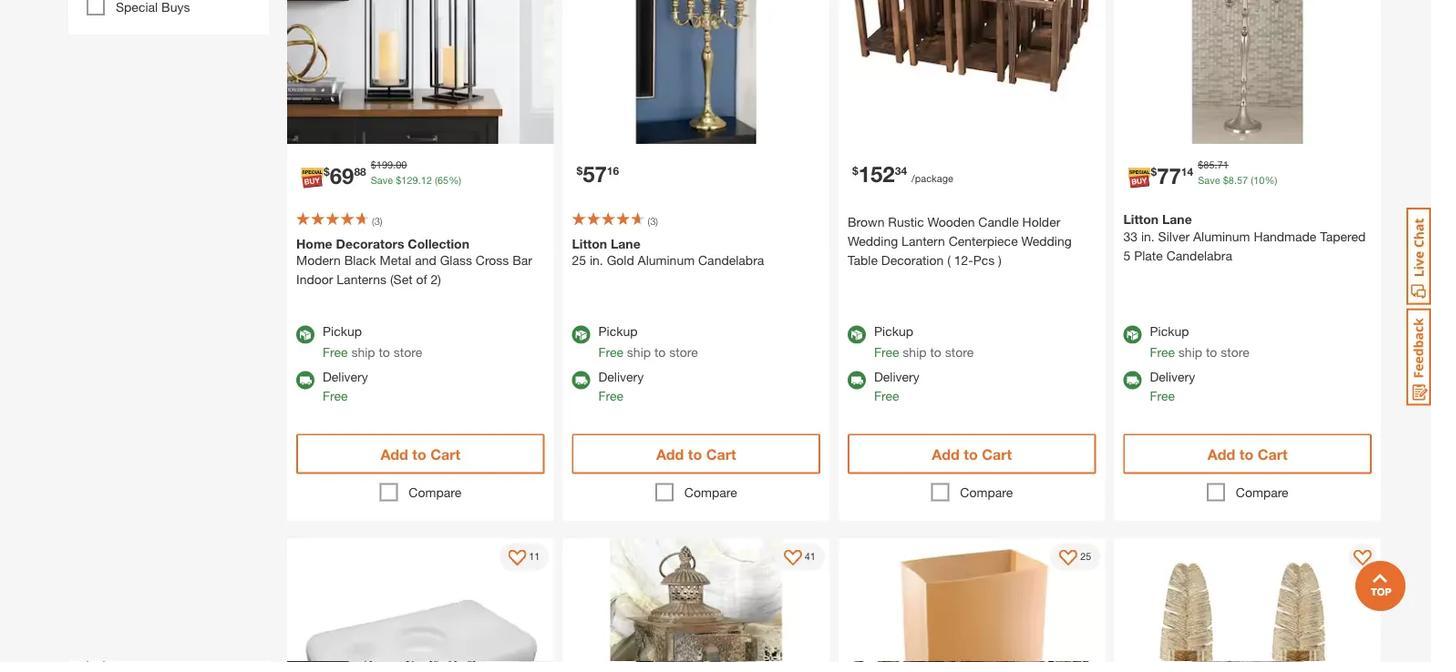 Task type: describe. For each thing, give the bounding box(es) containing it.
3 for decorators
[[374, 215, 380, 227]]

%) for 77
[[1265, 174, 1278, 186]]

bar
[[513, 253, 532, 268]]

table
[[848, 253, 878, 268]]

brown rustic wooden candle holder wedding lantern centerpiece wedding table decoration ( 12-pcs ) link
[[848, 212, 1096, 270]]

$ for 77
[[1151, 166, 1157, 179]]

store for available for pickup image associated with available shipping icon corresponding to /package
[[945, 345, 974, 360]]

store for first available shipping icon from left's available for pickup image
[[394, 345, 422, 360]]

available shipping image
[[1124, 372, 1142, 390]]

129
[[401, 174, 418, 186]]

00
[[396, 159, 407, 171]]

add to cart for 57 available shipping icon
[[656, 446, 736, 463]]

compare for add to cart button related to available shipping icon corresponding to /package
[[960, 485, 1013, 501]]

add to cart button for first available shipping icon from left
[[296, 434, 545, 475]]

litton lane 33 in. silver aluminum handmade tapered 5 plate candelabra
[[1124, 212, 1366, 263]]

live chat image
[[1407, 208, 1431, 305]]

in. for silver
[[1141, 229, 1155, 244]]

cart for first available shipping icon from left
[[431, 446, 461, 463]]

gray metal decorative candle lantern with handle image
[[563, 539, 830, 663]]

199
[[376, 159, 393, 171]]

ship for available shipping image's available for pickup image
[[1179, 345, 1203, 360]]

delivery free for 57 available shipping icon
[[599, 370, 644, 404]]

$ for 57
[[577, 164, 583, 177]]

holder
[[1023, 214, 1061, 229]]

litton for 33
[[1124, 212, 1159, 227]]

) inside brown rustic wooden candle holder wedding lantern centerpiece wedding table decoration ( 12-pcs )
[[998, 253, 1002, 268]]

feedback link image
[[1407, 308, 1431, 407]]

$ down 71
[[1223, 174, 1229, 186]]

$ 199 . 00 save $ 129 . 12 ( 65 %)
[[371, 159, 461, 186]]

$ for 69
[[324, 166, 330, 179]]

8
[[1229, 174, 1234, 186]]

cart for available shipping image
[[1258, 446, 1288, 463]]

indoor
[[296, 272, 333, 287]]

$ 77 14
[[1151, 162, 1194, 188]]

handmade
[[1254, 229, 1317, 244]]

ava 17 in. gold feather wall candle sconces (set of 2) image
[[1115, 539, 1381, 663]]

41 button
[[775, 544, 825, 571]]

brown
[[848, 214, 885, 229]]

3 display image from the left
[[1354, 550, 1372, 568]]

lanterns
[[337, 272, 387, 287]]

candelabra inside the litton lane 25 in. gold aluminum candelabra
[[698, 253, 764, 268]]

( inside brown rustic wooden candle holder wedding lantern centerpiece wedding table decoration ( 12-pcs )
[[947, 253, 951, 268]]

pickup free ship to store for first available shipping icon from left's available for pickup image
[[323, 324, 422, 360]]

( up the litton lane 25 in. gold aluminum candelabra on the top
[[648, 215, 650, 227]]

. right 88
[[393, 159, 396, 171]]

decorators
[[336, 236, 404, 251]]

34
[[895, 164, 907, 177]]

$ down 00
[[396, 174, 401, 186]]

plate
[[1134, 248, 1163, 263]]

modern black metal and glass cross bar indoor lanterns (set of 2) image
[[287, 0, 554, 144]]

57 inside '$ 85 . 71 save $ 8 . 57 ( 10 %)'
[[1237, 174, 1248, 186]]

silver
[[1158, 229, 1190, 244]]

available for pickup image for 57 available shipping icon
[[572, 326, 590, 344]]

delivery for 57 available shipping icon
[[599, 370, 644, 385]]

available for pickup image for available shipping icon corresponding to /package
[[848, 326, 866, 344]]

centerpiece
[[949, 233, 1018, 248]]

12
[[421, 174, 432, 186]]

1 wedding from the left
[[848, 233, 898, 248]]

pickup for 25 in. gold aluminum candelabra image
[[599, 324, 638, 339]]

pickup for 33 in. silver aluminum handmade tapered 5 plate candelabra image
[[1150, 324, 1189, 339]]

ship for first available shipping icon from left's available for pickup image
[[351, 345, 375, 360]]

electric led luminaria kit- tan (6-count) image
[[839, 539, 1105, 663]]

( inside $ 199 . 00 save $ 129 . 12 ( 65 %)
[[435, 174, 438, 186]]

25 inside 25 dropdown button
[[1081, 551, 1092, 563]]

71
[[1218, 159, 1229, 171]]

$ 152 34 /package
[[852, 161, 954, 187]]

lane for gold
[[611, 236, 641, 251]]

16
[[607, 164, 619, 177]]

add to cart for available shipping image
[[1208, 446, 1288, 463]]

compare for add to cart button associated with available shipping image
[[1236, 485, 1289, 501]]

tapered
[[1320, 229, 1366, 244]]

$ 57 16
[[577, 161, 619, 187]]

11 button
[[499, 544, 549, 571]]

pcs
[[973, 253, 995, 268]]

home
[[296, 236, 332, 251]]

25 in. gold aluminum candelabra image
[[563, 0, 830, 144]]

display image for 11
[[508, 550, 526, 568]]

add to cart for first available shipping icon from left
[[381, 446, 461, 463]]

ship for 57 available shipping icon available for pickup image
[[627, 345, 651, 360]]

65
[[438, 174, 449, 186]]

pickup for brown rustic wooden candle holder wedding lantern centerpiece wedding table decoration ( 12-pcs ) image
[[874, 324, 914, 339]]

( 3 ) for lane
[[648, 215, 658, 227]]

11
[[529, 551, 540, 563]]

add to cart button for 57 available shipping icon
[[572, 434, 821, 475]]

delivery for available shipping image
[[1150, 370, 1196, 385]]

add to cart for available shipping icon corresponding to /package
[[932, 446, 1012, 463]]

(set
[[390, 272, 413, 287]]

in. for gold
[[590, 253, 603, 268]]

25 button
[[1051, 544, 1101, 571]]

$ for 85
[[1198, 159, 1204, 171]]

$ for 199
[[371, 159, 376, 171]]

display image for 25
[[1060, 550, 1078, 568]]



Task type: vqa. For each thing, say whether or not it's contained in the screenshot.
the -
no



Task type: locate. For each thing, give the bounding box(es) containing it.
)
[[380, 215, 382, 227], [656, 215, 658, 227], [998, 253, 1002, 268]]

pickup down lanterns
[[323, 324, 362, 339]]

save for 69
[[371, 174, 393, 186]]

3 up the decorators
[[374, 215, 380, 227]]

$ inside $ 152 34 /package
[[852, 164, 859, 177]]

57
[[583, 161, 607, 187], [1237, 174, 1248, 186]]

2 cart from the left
[[706, 446, 736, 463]]

save for 77
[[1198, 174, 1221, 186]]

of
[[416, 272, 427, 287]]

litton lane 25 in. gold aluminum candelabra
[[572, 236, 764, 268]]

%) right 12
[[449, 174, 461, 186]]

4 pickup from the left
[[1150, 324, 1189, 339]]

2 horizontal spatial display image
[[1354, 550, 1372, 568]]

$ left the 14 at right top
[[1151, 166, 1157, 179]]

0 vertical spatial litton
[[1124, 212, 1159, 227]]

2 wedding from the left
[[1022, 233, 1072, 248]]

available shipping image for 57
[[572, 372, 590, 390]]

add to cart button
[[296, 434, 545, 475], [572, 434, 821, 475], [848, 434, 1096, 475], [1124, 434, 1372, 475]]

cross
[[476, 253, 509, 268]]

compare
[[409, 485, 461, 501], [685, 485, 737, 501], [960, 485, 1013, 501], [1236, 485, 1289, 501]]

0 horizontal spatial 3
[[374, 215, 380, 227]]

litton for 25
[[572, 236, 607, 251]]

compare for add to cart button related to 57 available shipping icon
[[685, 485, 737, 501]]

in. left gold at the top left of the page
[[590, 253, 603, 268]]

41
[[805, 551, 816, 563]]

add for add to cart button associated with available shipping image
[[1208, 446, 1236, 463]]

1 horizontal spatial litton
[[1124, 212, 1159, 227]]

1 vertical spatial in.
[[590, 253, 603, 268]]

pickup free ship to store for available shipping image's available for pickup image
[[1150, 324, 1250, 360]]

1 delivery free from the left
[[323, 370, 368, 404]]

3 add to cart button from the left
[[848, 434, 1096, 475]]

%)
[[449, 174, 461, 186], [1265, 174, 1278, 186]]

57 right 8
[[1237, 174, 1248, 186]]

aluminum
[[1193, 229, 1250, 244], [638, 253, 695, 268]]

1 cart from the left
[[431, 446, 461, 463]]

2 ship from the left
[[627, 345, 651, 360]]

in. inside the litton lane 25 in. gold aluminum candelabra
[[590, 253, 603, 268]]

4 delivery free from the left
[[1150, 370, 1196, 404]]

candelabra inside litton lane 33 in. silver aluminum handmade tapered 5 plate candelabra
[[1167, 248, 1233, 263]]

delivery free for available shipping icon corresponding to /package
[[874, 370, 920, 404]]

3 cart from the left
[[982, 446, 1012, 463]]

display image inside 25 dropdown button
[[1060, 550, 1078, 568]]

2 3 from the left
[[650, 215, 656, 227]]

14
[[1181, 166, 1194, 179]]

0 vertical spatial 25
[[572, 253, 586, 268]]

free
[[323, 345, 348, 360], [599, 345, 624, 360], [874, 345, 899, 360], [1150, 345, 1175, 360], [323, 389, 348, 404], [599, 389, 624, 404], [874, 389, 899, 404], [1150, 389, 1175, 404]]

3 compare from the left
[[960, 485, 1013, 501]]

available for pickup image for first available shipping icon from left
[[296, 326, 315, 344]]

1 vertical spatial litton
[[572, 236, 607, 251]]

3 delivery from the left
[[874, 370, 920, 385]]

2 horizontal spatial )
[[998, 253, 1002, 268]]

1 vertical spatial lane
[[611, 236, 641, 251]]

aluminum for silver
[[1193, 229, 1250, 244]]

( right 8
[[1251, 174, 1254, 186]]

1 horizontal spatial %)
[[1265, 174, 1278, 186]]

litton up 33
[[1124, 212, 1159, 227]]

( 3 )
[[372, 215, 382, 227], [648, 215, 658, 227]]

save down "199"
[[371, 174, 393, 186]]

$ right 88
[[371, 159, 376, 171]]

. left 65 on the top
[[418, 174, 421, 186]]

candelabra
[[1167, 248, 1233, 263], [698, 253, 764, 268]]

lane for silver
[[1162, 212, 1192, 227]]

to
[[379, 345, 390, 360], [655, 345, 666, 360], [930, 345, 942, 360], [1206, 345, 1218, 360], [412, 446, 426, 463], [688, 446, 702, 463], [964, 446, 978, 463], [1240, 446, 1254, 463]]

0 horizontal spatial save
[[371, 174, 393, 186]]

%) for 69
[[449, 174, 461, 186]]

5
[[1124, 248, 1131, 263]]

brown rustic wooden candle holder wedding lantern centerpiece wedding table decoration ( 12-pcs )
[[848, 214, 1072, 268]]

add for add to cart button for first available shipping icon from left
[[381, 446, 408, 463]]

4 add from the left
[[1208, 446, 1236, 463]]

delivery free for available shipping image
[[1150, 370, 1196, 404]]

pickup free ship to store for available for pickup image associated with available shipping icon corresponding to /package
[[874, 324, 974, 360]]

2 pickup from the left
[[599, 324, 638, 339]]

glass
[[440, 253, 472, 268]]

1 compare from the left
[[409, 485, 461, 501]]

litton inside the litton lane 25 in. gold aluminum candelabra
[[572, 236, 607, 251]]

2 display image from the left
[[1060, 550, 1078, 568]]

available shipping image for /package
[[848, 372, 866, 390]]

2 add from the left
[[656, 446, 684, 463]]

3
[[374, 215, 380, 227], [650, 215, 656, 227]]

%) inside $ 199 . 00 save $ 129 . 12 ( 65 %)
[[449, 174, 461, 186]]

12-
[[954, 253, 973, 268]]

4 available for pickup image from the left
[[1124, 326, 1142, 344]]

( up the decorators
[[372, 215, 374, 227]]

2 ( 3 ) from the left
[[648, 215, 658, 227]]

88
[[354, 166, 366, 179]]

aluminum inside the litton lane 25 in. gold aluminum candelabra
[[638, 253, 695, 268]]

%) right 8
[[1265, 174, 1278, 186]]

3 pickup from the left
[[874, 324, 914, 339]]

) up the litton lane 25 in. gold aluminum candelabra on the top
[[656, 215, 658, 227]]

) up the decorators
[[380, 215, 382, 227]]

25 inside the litton lane 25 in. gold aluminum candelabra
[[572, 253, 586, 268]]

3 available shipping image from the left
[[848, 372, 866, 390]]

metal
[[380, 253, 411, 268]]

aluminum inside litton lane 33 in. silver aluminum handmade tapered 5 plate candelabra
[[1193, 229, 1250, 244]]

2)
[[431, 272, 441, 287]]

69
[[330, 162, 354, 188]]

wedding
[[848, 233, 898, 248], [1022, 233, 1072, 248]]

1 ( 3 ) from the left
[[372, 215, 382, 227]]

aluminum for gold
[[638, 253, 695, 268]]

$ inside $ 77 14
[[1151, 166, 1157, 179]]

1 horizontal spatial available shipping image
[[572, 372, 590, 390]]

( inside '$ 85 . 71 save $ 8 . 57 ( 10 %)'
[[1251, 174, 1254, 186]]

2 add to cart from the left
[[656, 446, 736, 463]]

1 delivery from the left
[[323, 370, 368, 385]]

store for 57 available shipping icon available for pickup image
[[669, 345, 698, 360]]

0 horizontal spatial available shipping image
[[296, 372, 315, 390]]

4 cart from the left
[[1258, 446, 1288, 463]]

$ 85 . 71 save $ 8 . 57 ( 10 %)
[[1198, 159, 1278, 186]]

cart for 57 available shipping icon
[[706, 446, 736, 463]]

3 store from the left
[[945, 345, 974, 360]]

add to cart button for available shipping icon corresponding to /package
[[848, 434, 1096, 475]]

85
[[1204, 159, 1215, 171]]

4 store from the left
[[1221, 345, 1250, 360]]

collection
[[408, 236, 470, 251]]

lane inside the litton lane 25 in. gold aluminum candelabra
[[611, 236, 641, 251]]

4 compare from the left
[[1236, 485, 1289, 501]]

) for lane
[[656, 215, 658, 227]]

delivery for available shipping icon corresponding to /package
[[874, 370, 920, 385]]

1 horizontal spatial ( 3 )
[[648, 215, 658, 227]]

save
[[371, 174, 393, 186], [1198, 174, 1221, 186]]

2 %) from the left
[[1265, 174, 1278, 186]]

rustic
[[888, 214, 924, 229]]

4 pickup free ship to store from the left
[[1150, 324, 1250, 360]]

4 add to cart from the left
[[1208, 446, 1288, 463]]

in. right 33
[[1141, 229, 1155, 244]]

0 horizontal spatial candelabra
[[698, 253, 764, 268]]

3 ship from the left
[[903, 345, 927, 360]]

pickup for modern black metal and glass cross bar indoor lanterns (set of 2) image
[[323, 324, 362, 339]]

litton inside litton lane 33 in. silver aluminum handmade tapered 5 plate candelabra
[[1124, 212, 1159, 227]]

aluminum right gold at the top left of the page
[[638, 253, 695, 268]]

$ inside the $ 69 88
[[324, 166, 330, 179]]

( 3 ) up the litton lane 25 in. gold aluminum candelabra on the top
[[648, 215, 658, 227]]

delivery free for first available shipping icon from left
[[323, 370, 368, 404]]

77
[[1157, 162, 1181, 188]]

pickup down gold at the top left of the page
[[599, 324, 638, 339]]

wedding down brown
[[848, 233, 898, 248]]

ship for available for pickup image associated with available shipping icon corresponding to /package
[[903, 345, 927, 360]]

lane up gold at the top left of the page
[[611, 236, 641, 251]]

pickup free ship to store for 57 available shipping icon available for pickup image
[[599, 324, 698, 360]]

1 horizontal spatial 3
[[650, 215, 656, 227]]

0 horizontal spatial ( 3 )
[[372, 215, 382, 227]]

2 pickup free ship to store from the left
[[599, 324, 698, 360]]

compare for add to cart button for first available shipping icon from left
[[409, 485, 461, 501]]

decoration
[[881, 253, 944, 268]]

. left 10
[[1234, 174, 1237, 186]]

4 ship from the left
[[1179, 345, 1203, 360]]

) right the pcs
[[998, 253, 1002, 268]]

0 horizontal spatial )
[[380, 215, 382, 227]]

add
[[381, 446, 408, 463], [656, 446, 684, 463], [932, 446, 960, 463], [1208, 446, 1236, 463]]

2 delivery free from the left
[[599, 370, 644, 404]]

$ inside $ 57 16
[[577, 164, 583, 177]]

33 in. silver aluminum handmade tapered 5 plate candelabra image
[[1115, 0, 1381, 144]]

black
[[344, 253, 376, 268]]

1 available shipping image from the left
[[296, 372, 315, 390]]

) for decorators
[[380, 215, 382, 227]]

$ 69 88
[[324, 162, 366, 188]]

save down 85
[[1198, 174, 1221, 186]]

modern
[[296, 253, 341, 268]]

available for pickup image
[[296, 326, 315, 344], [572, 326, 590, 344], [848, 326, 866, 344], [1124, 326, 1142, 344]]

1 save from the left
[[371, 174, 393, 186]]

3 for lane
[[650, 215, 656, 227]]

in. inside litton lane 33 in. silver aluminum handmade tapered 5 plate candelabra
[[1141, 229, 1155, 244]]

0 vertical spatial lane
[[1162, 212, 1192, 227]]

0 horizontal spatial display image
[[508, 550, 526, 568]]

0 horizontal spatial %)
[[449, 174, 461, 186]]

4 delivery from the left
[[1150, 370, 1196, 385]]

add for add to cart button related to available shipping icon corresponding to /package
[[932, 446, 960, 463]]

0 horizontal spatial lane
[[611, 236, 641, 251]]

2 add to cart button from the left
[[572, 434, 821, 475]]

2 horizontal spatial available shipping image
[[848, 372, 866, 390]]

1 3 from the left
[[374, 215, 380, 227]]

57 up gold at the top left of the page
[[583, 161, 607, 187]]

gold
[[607, 253, 634, 268]]

4 add to cart button from the left
[[1124, 434, 1372, 475]]

3 pickup free ship to store from the left
[[874, 324, 974, 360]]

2 store from the left
[[669, 345, 698, 360]]

store
[[394, 345, 422, 360], [669, 345, 698, 360], [945, 345, 974, 360], [1221, 345, 1250, 360]]

0 vertical spatial aluminum
[[1193, 229, 1250, 244]]

$ for 152
[[852, 164, 859, 177]]

3 available for pickup image from the left
[[848, 326, 866, 344]]

wooden
[[928, 214, 975, 229]]

litton up gold at the top left of the page
[[572, 236, 607, 251]]

wedding down the holder
[[1022, 233, 1072, 248]]

1 horizontal spatial candelabra
[[1167, 248, 1233, 263]]

1 add to cart from the left
[[381, 446, 461, 463]]

152
[[859, 161, 895, 187]]

cart for available shipping icon corresponding to /package
[[982, 446, 1012, 463]]

aluminum right silver
[[1193, 229, 1250, 244]]

lane up silver
[[1162, 212, 1192, 227]]

1 pickup free ship to store from the left
[[323, 324, 422, 360]]

0 horizontal spatial 57
[[583, 161, 607, 187]]

$ right the 14 at right top
[[1198, 159, 1204, 171]]

1 horizontal spatial 25
[[1081, 551, 1092, 563]]

0 horizontal spatial aluminum
[[638, 253, 695, 268]]

pickup free ship to store
[[323, 324, 422, 360], [599, 324, 698, 360], [874, 324, 974, 360], [1150, 324, 1250, 360]]

2 available for pickup image from the left
[[572, 326, 590, 344]]

$
[[371, 159, 376, 171], [1198, 159, 1204, 171], [577, 164, 583, 177], [852, 164, 859, 177], [324, 166, 330, 179], [1151, 166, 1157, 179], [396, 174, 401, 186], [1223, 174, 1229, 186]]

3 up the litton lane 25 in. gold aluminum candelabra on the top
[[650, 215, 656, 227]]

store for available shipping image's available for pickup image
[[1221, 345, 1250, 360]]

brown rustic wooden candle holder wedding lantern centerpiece wedding table decoration ( 12-pcs ) image
[[839, 0, 1105, 144]]

3 add from the left
[[932, 446, 960, 463]]

0 horizontal spatial wedding
[[848, 233, 898, 248]]

home decorators collection modern black metal and glass cross bar indoor lanterns (set of 2)
[[296, 236, 532, 287]]

and
[[415, 253, 437, 268]]

1 ship from the left
[[351, 345, 375, 360]]

ship
[[351, 345, 375, 360], [627, 345, 651, 360], [903, 345, 927, 360], [1179, 345, 1203, 360]]

cart
[[431, 446, 461, 463], [706, 446, 736, 463], [982, 446, 1012, 463], [1258, 446, 1288, 463]]

0 horizontal spatial in.
[[590, 253, 603, 268]]

0 horizontal spatial 25
[[572, 253, 586, 268]]

0 vertical spatial in.
[[1141, 229, 1155, 244]]

pickup
[[323, 324, 362, 339], [599, 324, 638, 339], [874, 324, 914, 339], [1150, 324, 1189, 339]]

1 vertical spatial 25
[[1081, 551, 1092, 563]]

available for pickup image for available shipping image
[[1124, 326, 1142, 344]]

available shipping image
[[296, 372, 315, 390], [572, 372, 590, 390], [848, 372, 866, 390]]

2 delivery from the left
[[599, 370, 644, 385]]

delivery for first available shipping icon from left
[[323, 370, 368, 385]]

add to cart
[[381, 446, 461, 463], [656, 446, 736, 463], [932, 446, 1012, 463], [1208, 446, 1288, 463]]

$ left 34
[[852, 164, 859, 177]]

. right the 14 at right top
[[1215, 159, 1218, 171]]

1 %) from the left
[[449, 174, 461, 186]]

add to cart button for available shipping image
[[1124, 434, 1372, 475]]

2 save from the left
[[1198, 174, 1221, 186]]

delivery free
[[323, 370, 368, 404], [599, 370, 644, 404], [874, 370, 920, 404], [1150, 370, 1196, 404]]

1 display image from the left
[[508, 550, 526, 568]]

1 vertical spatial aluminum
[[638, 253, 695, 268]]

/package
[[912, 173, 954, 185]]

1 add from the left
[[381, 446, 408, 463]]

.
[[393, 159, 396, 171], [1215, 159, 1218, 171], [418, 174, 421, 186], [1234, 174, 1237, 186]]

2 available shipping image from the left
[[572, 372, 590, 390]]

$ left 16
[[577, 164, 583, 177]]

(
[[435, 174, 438, 186], [1251, 174, 1254, 186], [372, 215, 374, 227], [648, 215, 650, 227], [947, 253, 951, 268]]

1 pickup from the left
[[323, 324, 362, 339]]

delivery
[[323, 370, 368, 385], [599, 370, 644, 385], [874, 370, 920, 385], [1150, 370, 1196, 385]]

in.
[[1141, 229, 1155, 244], [590, 253, 603, 268]]

2 compare from the left
[[685, 485, 737, 501]]

lantern
[[902, 233, 945, 248]]

10
[[1254, 174, 1265, 186]]

3 add to cart from the left
[[932, 446, 1012, 463]]

1 horizontal spatial save
[[1198, 174, 1221, 186]]

3 delivery free from the left
[[874, 370, 920, 404]]

litton
[[1124, 212, 1159, 227], [572, 236, 607, 251]]

display image inside the 11 dropdown button
[[508, 550, 526, 568]]

display image
[[508, 550, 526, 568], [1060, 550, 1078, 568], [1354, 550, 1372, 568]]

0 horizontal spatial litton
[[572, 236, 607, 251]]

1 horizontal spatial wedding
[[1022, 233, 1072, 248]]

pickup down decoration
[[874, 324, 914, 339]]

33
[[1124, 229, 1138, 244]]

display image
[[784, 550, 802, 568]]

candle
[[979, 214, 1019, 229]]

( 3 ) up the decorators
[[372, 215, 382, 227]]

1 horizontal spatial )
[[656, 215, 658, 227]]

25
[[572, 253, 586, 268], [1081, 551, 1092, 563]]

( right 12
[[435, 174, 438, 186]]

1 available for pickup image from the left
[[296, 326, 315, 344]]

1 horizontal spatial aluminum
[[1193, 229, 1250, 244]]

1 horizontal spatial display image
[[1060, 550, 1078, 568]]

%) inside '$ 85 . 71 save $ 8 . 57 ( 10 %)'
[[1265, 174, 1278, 186]]

pickup down plate
[[1150, 324, 1189, 339]]

1 store from the left
[[394, 345, 422, 360]]

save inside '$ 85 . 71 save $ 8 . 57 ( 10 %)'
[[1198, 174, 1221, 186]]

1 horizontal spatial lane
[[1162, 212, 1192, 227]]

candle/led-weighted holder (set of 24) image
[[287, 539, 554, 663]]

1 horizontal spatial in.
[[1141, 229, 1155, 244]]

save inside $ 199 . 00 save $ 129 . 12 ( 65 %)
[[371, 174, 393, 186]]

1 horizontal spatial 57
[[1237, 174, 1248, 186]]

$ left 88
[[324, 166, 330, 179]]

add for add to cart button related to 57 available shipping icon
[[656, 446, 684, 463]]

( 3 ) for decorators
[[372, 215, 382, 227]]

( left 12-
[[947, 253, 951, 268]]

1 add to cart button from the left
[[296, 434, 545, 475]]

lane inside litton lane 33 in. silver aluminum handmade tapered 5 plate candelabra
[[1162, 212, 1192, 227]]

lane
[[1162, 212, 1192, 227], [611, 236, 641, 251]]



